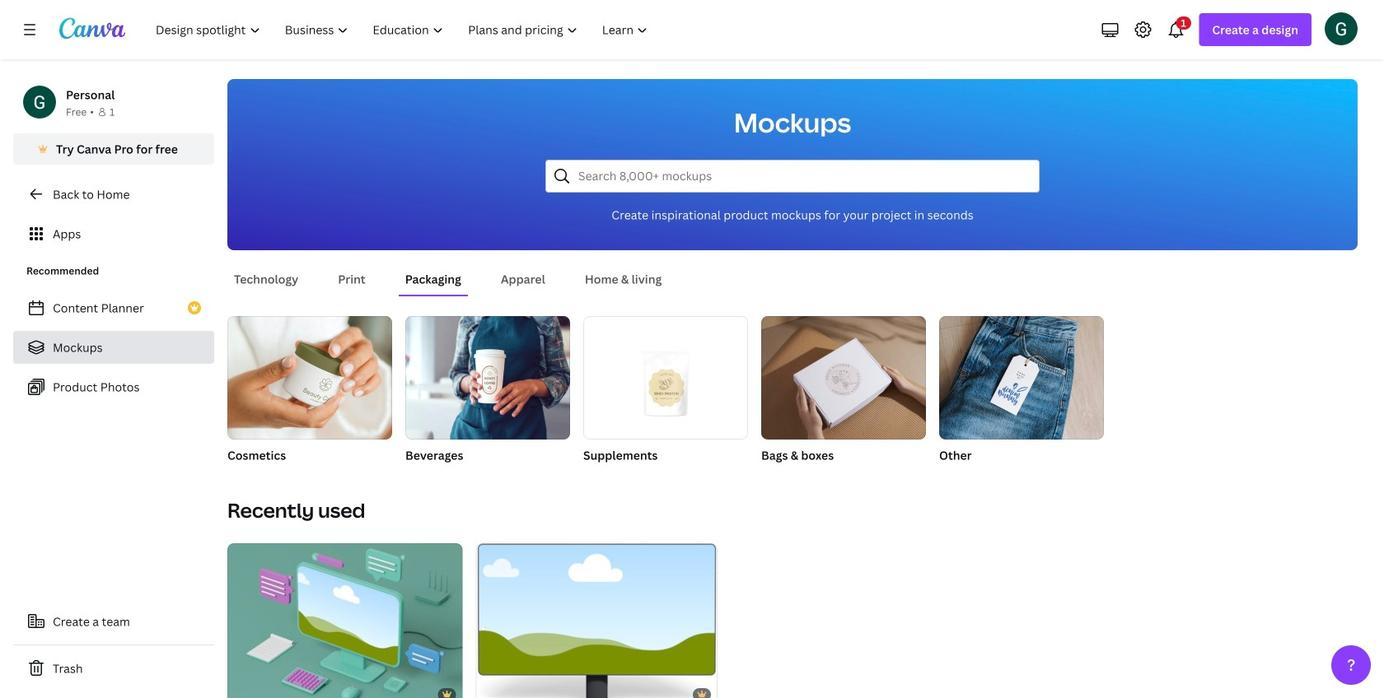 Task type: vqa. For each thing, say whether or not it's contained in the screenshot.
Greg Robinson icon on the right top of the page
yes



Task type: locate. For each thing, give the bounding box(es) containing it.
list
[[13, 292, 214, 404]]

top level navigation element
[[145, 13, 662, 46]]

group
[[227, 316, 392, 465], [227, 316, 392, 440], [405, 316, 570, 465], [405, 316, 570, 440], [583, 316, 748, 465], [583, 316, 748, 440], [761, 316, 926, 465], [761, 316, 926, 440], [939, 316, 1104, 465], [227, 544, 463, 699], [476, 544, 718, 699]]



Task type: describe. For each thing, give the bounding box(es) containing it.
Label search field
[[578, 161, 1029, 192]]

greg robinson image
[[1325, 12, 1358, 45]]



